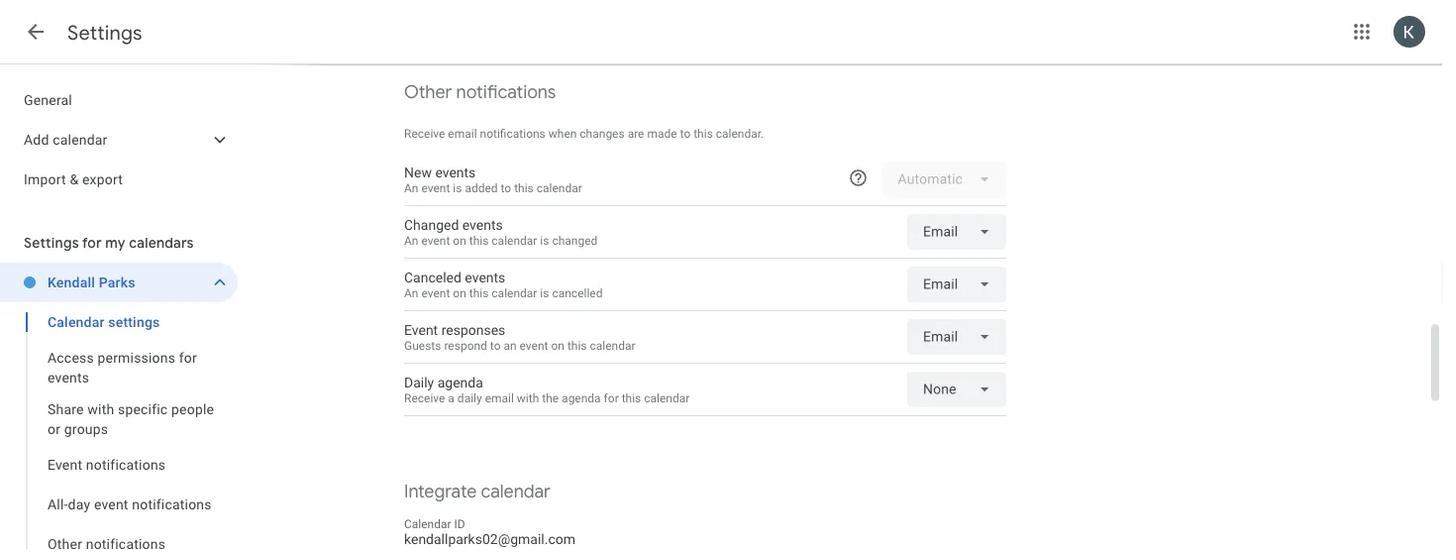 Task type: describe. For each thing, give the bounding box(es) containing it.
new
[[404, 164, 432, 181]]

settings for settings
[[67, 20, 142, 45]]

canceled
[[404, 269, 462, 286]]

event for new
[[422, 181, 450, 194]]

this inside canceled events an event on this calendar is cancelled
[[469, 286, 489, 300]]

a
[[448, 391, 455, 405]]

when
[[549, 127, 577, 141]]

day
[[68, 496, 90, 512]]

daily agenda receive a daily email with the agenda for this calendar
[[404, 374, 690, 405]]

this inside new events an event is added to this calendar
[[514, 181, 534, 194]]

calendar inside changed events an event on this calendar is changed
[[492, 233, 538, 247]]

respond
[[444, 338, 487, 352]]

an for new events
[[404, 181, 419, 194]]

other
[[404, 81, 452, 104]]

all-day event notifications
[[48, 496, 212, 512]]

0 vertical spatial email
[[448, 127, 477, 141]]

other notifications
[[404, 81, 556, 104]]

is for changed events
[[540, 233, 549, 247]]

email inside daily agenda receive a daily email with the agenda for this calendar
[[485, 391, 514, 405]]

the
[[542, 391, 559, 405]]

all-
[[48, 496, 68, 512]]

is for canceled events
[[540, 286, 549, 300]]

event inside the settings for my calendars tree
[[94, 496, 128, 512]]

is inside new events an event is added to this calendar
[[453, 181, 462, 194]]

event notifications
[[48, 456, 166, 473]]

access
[[48, 349, 94, 366]]

notifications up new events an event is added to this calendar
[[480, 127, 546, 141]]

calendar inside new events an event is added to this calendar
[[537, 181, 583, 194]]

added
[[465, 181, 498, 194]]

tree containing general
[[0, 80, 238, 199]]

cancelled
[[552, 286, 603, 300]]

calendar for calendar id kendallparks02@gmail.com
[[404, 517, 451, 531]]

guests
[[404, 338, 441, 352]]

kendall parks
[[48, 274, 135, 290]]

calendar inside canceled events an event on this calendar is cancelled
[[492, 286, 538, 300]]

made
[[648, 127, 677, 141]]

with inside share with specific people or groups
[[88, 401, 114, 417]]

calendar for calendar settings
[[48, 314, 105, 330]]

with inside daily agenda receive a daily email with the agenda for this calendar
[[517, 391, 539, 405]]

this inside changed events an event on this calendar is changed
[[469, 233, 489, 247]]

event for event responses guests respond to an event on this calendar
[[404, 322, 438, 338]]

event for event notifications
[[48, 456, 82, 473]]

notifications up when
[[456, 81, 556, 104]]

people
[[171, 401, 214, 417]]

event for canceled
[[422, 286, 450, 300]]

changed
[[404, 217, 459, 233]]

changed
[[552, 233, 598, 247]]

settings for my calendars tree
[[0, 263, 238, 549]]

responses
[[442, 322, 506, 338]]

go back image
[[24, 20, 48, 44]]

for inside access permissions for events
[[179, 349, 197, 366]]

for inside daily agenda receive a daily email with the agenda for this calendar
[[604, 391, 619, 405]]

this left calendar.
[[694, 127, 713, 141]]

an
[[504, 338, 517, 352]]

0 vertical spatial to
[[680, 127, 691, 141]]

calendar inside daily agenda receive a daily email with the agenda for this calendar
[[644, 391, 690, 405]]

changes
[[580, 127, 625, 141]]

add calendar
[[24, 131, 108, 148]]

export
[[82, 171, 123, 187]]

are
[[628, 127, 645, 141]]

an for canceled events
[[404, 286, 419, 300]]

1 horizontal spatial agenda
[[562, 391, 601, 405]]

general
[[24, 92, 72, 108]]



Task type: locate. For each thing, give the bounding box(es) containing it.
on for changed
[[453, 233, 467, 247]]

event up responses
[[422, 286, 450, 300]]

calendar id kendallparks02@gmail.com
[[404, 517, 576, 548]]

1 vertical spatial is
[[540, 233, 549, 247]]

to
[[680, 127, 691, 141], [501, 181, 512, 194], [490, 338, 501, 352]]

calendars
[[129, 234, 194, 252]]

1 vertical spatial receive
[[404, 391, 445, 405]]

event responses guests respond to an event on this calendar
[[404, 322, 636, 352]]

an for changed events
[[404, 233, 419, 247]]

0 vertical spatial an
[[404, 181, 419, 194]]

event inside event responses guests respond to an event on this calendar
[[404, 322, 438, 338]]

an inside canceled events an event on this calendar is cancelled
[[404, 286, 419, 300]]

notifications down 'event notifications' on the left bottom of the page
[[132, 496, 212, 512]]

to right made at left
[[680, 127, 691, 141]]

1 vertical spatial to
[[501, 181, 512, 194]]

1 horizontal spatial for
[[179, 349, 197, 366]]

changed events an event on this calendar is changed
[[404, 217, 598, 247]]

daily
[[404, 374, 434, 391]]

settings for my calendars
[[24, 234, 194, 252]]

permissions
[[98, 349, 176, 366]]

settings right go back icon
[[67, 20, 142, 45]]

1 vertical spatial for
[[179, 349, 197, 366]]

an up canceled at the left of page
[[404, 233, 419, 247]]

events inside canceled events an event on this calendar is cancelled
[[465, 269, 506, 286]]

event inside event responses guests respond to an event on this calendar
[[520, 338, 549, 352]]

this right "added"
[[514, 181, 534, 194]]

tree
[[0, 80, 238, 199]]

for left the my
[[82, 234, 102, 252]]

with left the
[[517, 391, 539, 405]]

receive left a
[[404, 391, 445, 405]]

0 horizontal spatial event
[[48, 456, 82, 473]]

settings up kendall
[[24, 234, 79, 252]]

0 vertical spatial receive
[[404, 127, 445, 141]]

event up canceled at the left of page
[[422, 233, 450, 247]]

groups
[[64, 421, 108, 437]]

1 horizontal spatial calendar
[[404, 517, 451, 531]]

events inside changed events an event on this calendar is changed
[[463, 217, 503, 233]]

event
[[422, 181, 450, 194], [422, 233, 450, 247], [422, 286, 450, 300], [520, 338, 549, 352], [94, 496, 128, 512]]

2 vertical spatial for
[[604, 391, 619, 405]]

1 vertical spatial calendar
[[404, 517, 451, 531]]

0 horizontal spatial with
[[88, 401, 114, 417]]

share with specific people or groups
[[48, 401, 214, 437]]

1 vertical spatial on
[[453, 286, 467, 300]]

for
[[82, 234, 102, 252], [179, 349, 197, 366], [604, 391, 619, 405]]

event left respond on the left bottom
[[404, 322, 438, 338]]

0 horizontal spatial email
[[448, 127, 477, 141]]

event inside changed events an event on this calendar is changed
[[422, 233, 450, 247]]

is inside changed events an event on this calendar is changed
[[540, 233, 549, 247]]

group
[[0, 302, 238, 549]]

0 horizontal spatial for
[[82, 234, 102, 252]]

None field
[[908, 214, 1007, 250], [908, 267, 1007, 302], [908, 319, 1007, 355], [908, 372, 1007, 407], [908, 214, 1007, 250], [908, 267, 1007, 302], [908, 319, 1007, 355], [908, 372, 1007, 407]]

email
[[448, 127, 477, 141], [485, 391, 514, 405]]

email right daily
[[485, 391, 514, 405]]

on inside event responses guests respond to an event on this calendar
[[551, 338, 565, 352]]

event up changed
[[422, 181, 450, 194]]

share
[[48, 401, 84, 417]]

is inside canceled events an event on this calendar is cancelled
[[540, 286, 549, 300]]

receive email notifications when changes are made to this calendar.
[[404, 127, 764, 141]]

event inside canceled events an event on this calendar is cancelled
[[422, 286, 450, 300]]

2 horizontal spatial for
[[604, 391, 619, 405]]

events inside new events an event is added to this calendar
[[435, 164, 476, 181]]

this inside event responses guests respond to an event on this calendar
[[568, 338, 587, 352]]

1 vertical spatial an
[[404, 233, 419, 247]]

1 vertical spatial settings
[[24, 234, 79, 252]]

import
[[24, 171, 66, 187]]

settings
[[67, 20, 142, 45], [24, 234, 79, 252]]

agenda
[[438, 374, 483, 391], [562, 391, 601, 405]]

1 horizontal spatial with
[[517, 391, 539, 405]]

events inside access permissions for events
[[48, 369, 89, 385]]

events down access
[[48, 369, 89, 385]]

event inside new events an event is added to this calendar
[[422, 181, 450, 194]]

an up changed
[[404, 181, 419, 194]]

import & export
[[24, 171, 123, 187]]

calendar inside calendar id kendallparks02@gmail.com
[[404, 517, 451, 531]]

events for canceled events
[[465, 269, 506, 286]]

calendar settings
[[48, 314, 160, 330]]

notifications
[[456, 81, 556, 104], [480, 127, 546, 141], [86, 456, 166, 473], [132, 496, 212, 512]]

email down the other notifications in the top of the page
[[448, 127, 477, 141]]

event for changed
[[422, 233, 450, 247]]

with up groups
[[88, 401, 114, 417]]

0 vertical spatial is
[[453, 181, 462, 194]]

daily
[[458, 391, 482, 405]]

is left "added"
[[453, 181, 462, 194]]

2 vertical spatial to
[[490, 338, 501, 352]]

an
[[404, 181, 419, 194], [404, 233, 419, 247], [404, 286, 419, 300]]

receive inside daily agenda receive a daily email with the agenda for this calendar
[[404, 391, 445, 405]]

is
[[453, 181, 462, 194], [540, 233, 549, 247], [540, 286, 549, 300]]

calendar left id at the left bottom of page
[[404, 517, 451, 531]]

to inside new events an event is added to this calendar
[[501, 181, 512, 194]]

specific
[[118, 401, 168, 417]]

calendar inside tree
[[48, 314, 105, 330]]

calendar
[[53, 131, 108, 148], [537, 181, 583, 194], [492, 233, 538, 247], [492, 286, 538, 300], [590, 338, 636, 352], [644, 391, 690, 405], [481, 480, 551, 503]]

parks
[[99, 274, 135, 290]]

on inside changed events an event on this calendar is changed
[[453, 233, 467, 247]]

id
[[454, 517, 465, 531]]

settings for settings for my calendars
[[24, 234, 79, 252]]

calendar up access
[[48, 314, 105, 330]]

on for canceled
[[453, 286, 467, 300]]

event right an
[[520, 338, 549, 352]]

is left cancelled
[[540, 286, 549, 300]]

0 vertical spatial for
[[82, 234, 102, 252]]

0 vertical spatial on
[[453, 233, 467, 247]]

events down "added"
[[463, 217, 503, 233]]

on up responses
[[453, 286, 467, 300]]

on inside canceled events an event on this calendar is cancelled
[[453, 286, 467, 300]]

new events an event is added to this calendar
[[404, 164, 583, 194]]

3 an from the top
[[404, 286, 419, 300]]

on up canceled at the left of page
[[453, 233, 467, 247]]

an inside changed events an event on this calendar is changed
[[404, 233, 419, 247]]

this inside daily agenda receive a daily email with the agenda for this calendar
[[622, 391, 641, 405]]

or
[[48, 421, 61, 437]]

event right day
[[94, 496, 128, 512]]

to right "added"
[[501, 181, 512, 194]]

agenda right the
[[562, 391, 601, 405]]

1 an from the top
[[404, 181, 419, 194]]

is left changed
[[540, 233, 549, 247]]

kendallparks02@gmail.com
[[404, 531, 576, 548]]

1 vertical spatial event
[[48, 456, 82, 473]]

2 an from the top
[[404, 233, 419, 247]]

this right the
[[622, 391, 641, 405]]

events for new events
[[435, 164, 476, 181]]

for right the
[[604, 391, 619, 405]]

calendar.
[[716, 127, 764, 141]]

0 horizontal spatial agenda
[[438, 374, 483, 391]]

an up guests
[[404, 286, 419, 300]]

2 vertical spatial is
[[540, 286, 549, 300]]

2 vertical spatial on
[[551, 338, 565, 352]]

on up daily agenda receive a daily email with the agenda for this calendar
[[551, 338, 565, 352]]

for right permissions
[[179, 349, 197, 366]]

events right new
[[435, 164, 476, 181]]

calendar
[[48, 314, 105, 330], [404, 517, 451, 531]]

events
[[435, 164, 476, 181], [463, 217, 503, 233], [465, 269, 506, 286], [48, 369, 89, 385]]

access permissions for events
[[48, 349, 197, 385]]

notifications up all-day event notifications
[[86, 456, 166, 473]]

integrate calendar
[[404, 480, 551, 503]]

1 horizontal spatial email
[[485, 391, 514, 405]]

1 receive from the top
[[404, 127, 445, 141]]

with
[[517, 391, 539, 405], [88, 401, 114, 417]]

0 vertical spatial calendar
[[48, 314, 105, 330]]

event
[[404, 322, 438, 338], [48, 456, 82, 473]]

kendall
[[48, 274, 95, 290]]

to inside event responses guests respond to an event on this calendar
[[490, 338, 501, 352]]

settings heading
[[67, 20, 142, 45]]

this
[[694, 127, 713, 141], [514, 181, 534, 194], [469, 233, 489, 247], [469, 286, 489, 300], [568, 338, 587, 352], [622, 391, 641, 405]]

0 vertical spatial event
[[404, 322, 438, 338]]

canceled events an event on this calendar is cancelled
[[404, 269, 603, 300]]

my
[[105, 234, 126, 252]]

event inside the settings for my calendars tree
[[48, 456, 82, 473]]

events for changed events
[[463, 217, 503, 233]]

0 horizontal spatial calendar
[[48, 314, 105, 330]]

integrate
[[404, 480, 477, 503]]

agenda down respond on the left bottom
[[438, 374, 483, 391]]

1 vertical spatial email
[[485, 391, 514, 405]]

2 receive from the top
[[404, 391, 445, 405]]

settings
[[108, 314, 160, 330]]

event down or at the left bottom of page
[[48, 456, 82, 473]]

1 horizontal spatial event
[[404, 322, 438, 338]]

calendar inside event responses guests respond to an event on this calendar
[[590, 338, 636, 352]]

an inside new events an event is added to this calendar
[[404, 181, 419, 194]]

kendall parks tree item
[[0, 263, 238, 302]]

receive up new
[[404, 127, 445, 141]]

&
[[70, 171, 79, 187]]

add
[[24, 131, 49, 148]]

this right changed
[[469, 233, 489, 247]]

2 vertical spatial an
[[404, 286, 419, 300]]

0 vertical spatial settings
[[67, 20, 142, 45]]

receive
[[404, 127, 445, 141], [404, 391, 445, 405]]

on
[[453, 233, 467, 247], [453, 286, 467, 300], [551, 338, 565, 352]]

this down cancelled
[[568, 338, 587, 352]]

group containing calendar settings
[[0, 302, 238, 549]]

to left an
[[490, 338, 501, 352]]

this up responses
[[469, 286, 489, 300]]

events down changed events an event on this calendar is changed
[[465, 269, 506, 286]]



Task type: vqa. For each thing, say whether or not it's contained in the screenshot.
leftmost 3
no



